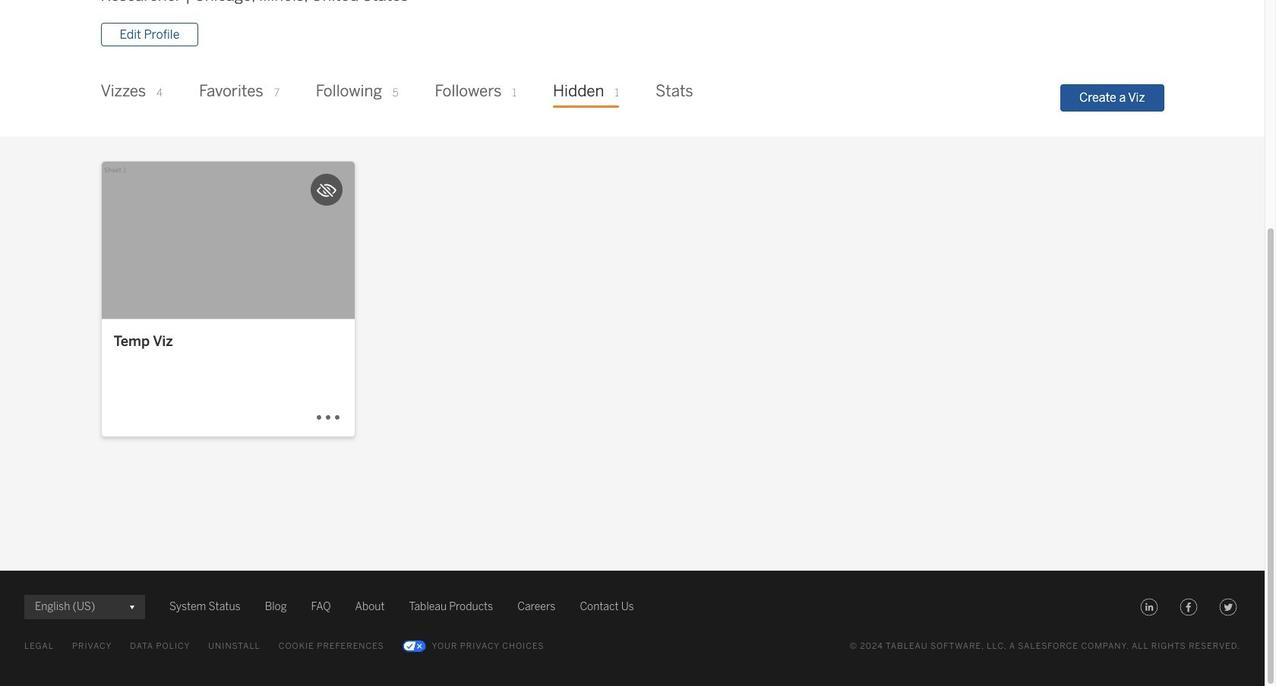 Task type: vqa. For each thing, say whether or not it's contained in the screenshot.
go to search 'image'
no



Task type: describe. For each thing, give the bounding box(es) containing it.
selected language element
[[35, 596, 134, 620]]

workbook thumbnail image
[[101, 162, 354, 319]]



Task type: locate. For each thing, give the bounding box(es) containing it.
more actions image
[[315, 405, 342, 432]]

list item
[[93, 154, 363, 445]]



